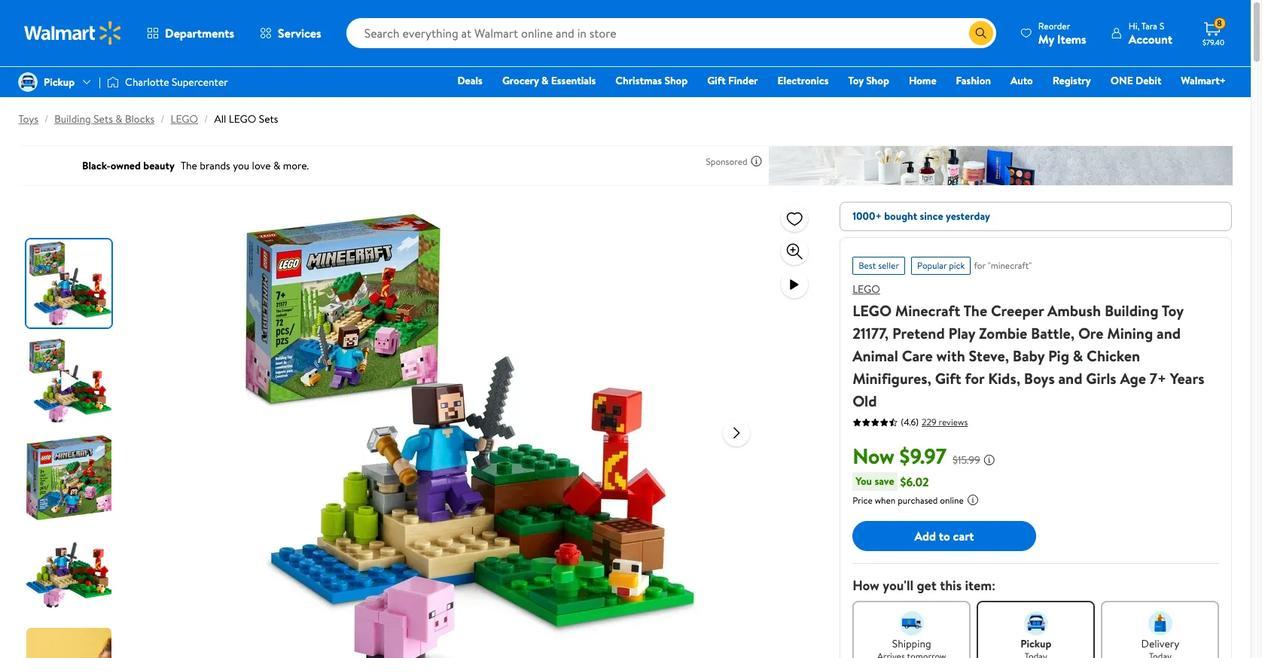 Task type: describe. For each thing, give the bounding box(es) containing it.
lego minecraft the creeper ambush building toy 21177, pretend play zombie battle, ore mining and animal care with steve, baby pig & chicken minifigures, gift for kids, boys and girls age 7+ years old - image 2 of 8 image
[[26, 337, 114, 425]]

price when purchased online
[[853, 494, 964, 507]]

$79.40
[[1203, 37, 1225, 47]]

gift finder
[[707, 73, 758, 88]]

bought
[[884, 209, 917, 224]]

lego left all
[[171, 111, 198, 127]]

creeper
[[991, 300, 1044, 321]]

yesterday
[[946, 209, 990, 224]]

229
[[922, 415, 937, 428]]

with
[[937, 346, 965, 366]]

deals
[[457, 73, 483, 88]]

chicken
[[1087, 346, 1140, 366]]

7+
[[1150, 368, 1167, 389]]

online
[[940, 494, 964, 507]]

grocery
[[502, 73, 539, 88]]

items
[[1057, 31, 1087, 47]]

the
[[964, 300, 987, 321]]

 image for charlotte supercenter
[[107, 75, 119, 90]]

lego down best
[[853, 282, 880, 297]]

walmart image
[[24, 21, 122, 45]]

electronics link
[[771, 72, 836, 89]]

walmart+
[[1181, 73, 1226, 88]]

account
[[1129, 31, 1173, 47]]

toy shop link
[[842, 72, 896, 89]]

legal information image
[[967, 494, 979, 506]]

intent image for pickup image
[[1024, 612, 1048, 636]]

2 sets from the left
[[259, 111, 278, 127]]

cart
[[953, 528, 974, 544]]

how
[[853, 576, 880, 595]]

old
[[853, 391, 877, 411]]

building sets & blocks link
[[54, 111, 155, 127]]

debit
[[1136, 73, 1162, 88]]

registry link
[[1046, 72, 1098, 89]]

hi,
[[1129, 19, 1140, 32]]

zoom image modal image
[[786, 243, 804, 261]]

0 vertical spatial &
[[541, 73, 549, 88]]

kids,
[[988, 368, 1020, 389]]

auto
[[1011, 73, 1033, 88]]

add to cart button
[[853, 521, 1036, 551]]

$6.02
[[900, 473, 929, 490]]

delivery
[[1141, 636, 1180, 651]]

& inside lego lego minecraft the creeper ambush building toy 21177, pretend play zombie battle, ore mining and animal care with steve, baby pig & chicken minifigures, gift for kids, boys and girls age 7+ years old
[[1073, 346, 1083, 366]]

add to favorites list, lego minecraft the creeper ambush building toy 21177, pretend play zombie battle, ore mining and animal care with steve, baby pig & chicken minifigures, gift for kids, boys and girls age 7+ years old image
[[786, 209, 804, 228]]

you'll
[[883, 576, 914, 595]]

building inside lego lego minecraft the creeper ambush building toy 21177, pretend play zombie battle, ore mining and animal care with steve, baby pig & chicken minifigures, gift for kids, boys and girls age 7+ years old
[[1105, 300, 1159, 321]]

view video image
[[786, 276, 804, 294]]

"minecraft"
[[988, 259, 1032, 272]]

for "minecraft"
[[974, 259, 1032, 272]]

best
[[859, 259, 876, 272]]

0 horizontal spatial lego link
[[171, 111, 198, 127]]

$9.97
[[900, 441, 947, 471]]

supercenter
[[172, 75, 228, 90]]

home
[[909, 73, 937, 88]]

$15.99
[[953, 453, 980, 468]]

get
[[917, 576, 937, 595]]

lego up 21177,
[[853, 300, 892, 321]]

lego minecraft the creeper ambush building toy 21177, pretend play zombie battle, ore mining and animal care with steve, baby pig & chicken minifigures, gift for kids, boys and girls age 7+ years old image
[[229, 202, 711, 658]]

toys
[[18, 111, 38, 127]]

to
[[939, 528, 950, 544]]

21177,
[[853, 323, 889, 343]]

shop for toy shop
[[866, 73, 889, 88]]

popular
[[917, 259, 947, 272]]

purchased
[[898, 494, 938, 507]]

tara
[[1142, 19, 1158, 32]]

seller
[[878, 259, 899, 272]]

ambush
[[1048, 300, 1101, 321]]

shipping
[[892, 636, 931, 651]]

christmas shop link
[[609, 72, 694, 89]]

registry
[[1053, 73, 1091, 88]]

departments
[[165, 25, 234, 41]]

christmas
[[616, 73, 662, 88]]

1 vertical spatial &
[[115, 111, 122, 127]]

reorder my items
[[1038, 19, 1087, 47]]

0 vertical spatial for
[[974, 259, 986, 272]]

charlotte
[[125, 75, 169, 90]]

since
[[920, 209, 943, 224]]

0 horizontal spatial and
[[1058, 368, 1083, 389]]

my
[[1038, 31, 1054, 47]]

reorder
[[1038, 19, 1070, 32]]

you
[[856, 474, 872, 489]]

next media item image
[[728, 424, 746, 442]]

toy shop
[[848, 73, 889, 88]]

2 / from the left
[[161, 111, 165, 127]]

(4.6) 229 reviews
[[901, 415, 968, 429]]

fashion
[[956, 73, 991, 88]]

 image for pickup
[[18, 72, 38, 92]]

|
[[99, 75, 101, 90]]

8
[[1217, 17, 1222, 30]]

lego minecraft the creeper ambush building toy 21177, pretend play zombie battle, ore mining and animal care with steve, baby pig & chicken minifigures, gift for kids, boys and girls age 7+ years old - image 5 of 8 image
[[26, 628, 114, 658]]

gift finder link
[[701, 72, 765, 89]]

lego right all
[[229, 111, 256, 127]]

for inside lego lego minecraft the creeper ambush building toy 21177, pretend play zombie battle, ore mining and animal care with steve, baby pig & chicken minifigures, gift for kids, boys and girls age 7+ years old
[[965, 368, 985, 389]]



Task type: locate. For each thing, give the bounding box(es) containing it.
/ left all
[[204, 111, 208, 127]]

pickup
[[44, 75, 75, 90], [1021, 636, 1052, 651]]

toy right electronics
[[848, 73, 864, 88]]

0 horizontal spatial shop
[[665, 73, 688, 88]]

popular pick
[[917, 259, 965, 272]]

pickup for intent image for pickup
[[1021, 636, 1052, 651]]

1 horizontal spatial shop
[[866, 73, 889, 88]]

lego link down best
[[853, 282, 880, 297]]

deals link
[[451, 72, 489, 89]]

you save $6.02
[[856, 473, 929, 490]]

search icon image
[[975, 27, 987, 39]]

1000+ bought since yesterday
[[853, 209, 990, 224]]

1 vertical spatial and
[[1058, 368, 1083, 389]]

one debit
[[1111, 73, 1162, 88]]

and right mining
[[1157, 323, 1181, 343]]

pickup left |
[[44, 75, 75, 90]]

when
[[875, 494, 896, 507]]

gift down with
[[935, 368, 961, 389]]

shop left home
[[866, 73, 889, 88]]

walmart+ link
[[1174, 72, 1233, 89]]

grocery & essentials link
[[495, 72, 603, 89]]

play
[[949, 323, 975, 343]]

lego link left all
[[171, 111, 198, 127]]

1 vertical spatial pickup
[[1021, 636, 1052, 651]]

minecraft
[[895, 300, 960, 321]]

girls
[[1086, 368, 1117, 389]]

lego minecraft the creeper ambush building toy 21177, pretend play zombie battle, ore mining and animal care with steve, baby pig & chicken minifigures, gift for kids, boys and girls age 7+ years old - image 3 of 8 image
[[26, 434, 114, 522]]

electronics
[[778, 73, 829, 88]]

charlotte supercenter
[[125, 75, 228, 90]]

and
[[1157, 323, 1181, 343], [1058, 368, 1083, 389]]

1 vertical spatial toy
[[1162, 300, 1184, 321]]

pretend
[[892, 323, 945, 343]]

 image up toys link
[[18, 72, 38, 92]]

1 vertical spatial for
[[965, 368, 985, 389]]

mining
[[1107, 323, 1153, 343]]

gift
[[707, 73, 726, 88], [935, 368, 961, 389]]

1 / from the left
[[44, 111, 48, 127]]

2 horizontal spatial &
[[1073, 346, 1083, 366]]

2 horizontal spatial /
[[204, 111, 208, 127]]

1 horizontal spatial pickup
[[1021, 636, 1052, 651]]

1 shop from the left
[[665, 73, 688, 88]]

services button
[[247, 15, 334, 51]]

0 horizontal spatial gift
[[707, 73, 726, 88]]

1 vertical spatial gift
[[935, 368, 961, 389]]

0 horizontal spatial /
[[44, 111, 48, 127]]

Search search field
[[346, 18, 996, 48]]

pickup button
[[977, 601, 1095, 658]]

now $9.97
[[853, 441, 947, 471]]

minifigures,
[[853, 368, 932, 389]]

finder
[[728, 73, 758, 88]]

toy inside toy shop link
[[848, 73, 864, 88]]

& right grocery
[[541, 73, 549, 88]]

departments button
[[134, 15, 247, 51]]

3 / from the left
[[204, 111, 208, 127]]

/
[[44, 111, 48, 127], [161, 111, 165, 127], [204, 111, 208, 127]]

fashion link
[[949, 72, 998, 89]]

lego minecraft the creeper ambush building toy 21177, pretend play zombie battle, ore mining and animal care with steve, baby pig & chicken minifigures, gift for kids, boys and girls age 7+ years old - image 4 of 8 image
[[26, 531, 114, 619]]

price
[[853, 494, 873, 507]]

building up mining
[[1105, 300, 1159, 321]]

 image right |
[[107, 75, 119, 90]]

0 vertical spatial lego link
[[171, 111, 198, 127]]

battle,
[[1031, 323, 1075, 343]]

ad disclaimer and feedback for skylinedisplayad image
[[750, 155, 763, 167]]

one
[[1111, 73, 1133, 88]]

lego
[[171, 111, 198, 127], [229, 111, 256, 127], [853, 282, 880, 297], [853, 300, 892, 321]]

8 $79.40
[[1203, 17, 1225, 47]]

&
[[541, 73, 549, 88], [115, 111, 122, 127], [1073, 346, 1083, 366]]

shop right "christmas"
[[665, 73, 688, 88]]

auto link
[[1004, 72, 1040, 89]]

0 vertical spatial building
[[54, 111, 91, 127]]

1 horizontal spatial gift
[[935, 368, 961, 389]]

save
[[875, 474, 894, 489]]

zombie
[[979, 323, 1027, 343]]

lego link
[[171, 111, 198, 127], [853, 282, 880, 297]]

add to cart
[[915, 528, 974, 544]]

Walmart Site-Wide search field
[[346, 18, 996, 48]]

learn more about strikethrough prices image
[[983, 454, 995, 466]]

(4.6)
[[901, 416, 919, 429]]

gift left finder
[[707, 73, 726, 88]]

shipping button
[[853, 601, 971, 658]]

age
[[1120, 368, 1146, 389]]

best seller
[[859, 259, 899, 272]]

shop for christmas shop
[[665, 73, 688, 88]]

for right pick
[[974, 259, 986, 272]]

christmas shop
[[616, 73, 688, 88]]

1 horizontal spatial sets
[[259, 111, 278, 127]]

1 horizontal spatial lego link
[[853, 282, 880, 297]]

1 vertical spatial lego link
[[853, 282, 880, 297]]

toy
[[848, 73, 864, 88], [1162, 300, 1184, 321]]

toys / building sets & blocks / lego / all lego sets
[[18, 111, 278, 127]]

pickup down intent image for pickup
[[1021, 636, 1052, 651]]

pickup for  icon related to pickup
[[44, 75, 75, 90]]

s
[[1160, 19, 1165, 32]]

sets right all
[[259, 111, 278, 127]]

hi, tara s account
[[1129, 19, 1173, 47]]

0 horizontal spatial building
[[54, 111, 91, 127]]

1 horizontal spatial  image
[[107, 75, 119, 90]]

0 vertical spatial gift
[[707, 73, 726, 88]]

add
[[915, 528, 936, 544]]

sets left the "blocks"
[[93, 111, 113, 127]]

this
[[940, 576, 962, 595]]

0 horizontal spatial &
[[115, 111, 122, 127]]

0 vertical spatial and
[[1157, 323, 1181, 343]]

steve,
[[969, 346, 1009, 366]]

1 sets from the left
[[93, 111, 113, 127]]

and down pig
[[1058, 368, 1083, 389]]

0 vertical spatial toy
[[848, 73, 864, 88]]

1 vertical spatial building
[[1105, 300, 1159, 321]]

/ right toys
[[44, 111, 48, 127]]

1 horizontal spatial and
[[1157, 323, 1181, 343]]

& left the "blocks"
[[115, 111, 122, 127]]

intent image for delivery image
[[1148, 612, 1173, 636]]

pig
[[1048, 346, 1069, 366]]

1 horizontal spatial toy
[[1162, 300, 1184, 321]]

2 shop from the left
[[866, 73, 889, 88]]

building right toys
[[54, 111, 91, 127]]

grocery & essentials
[[502, 73, 596, 88]]

all lego sets link
[[214, 111, 278, 127]]

for down steve,
[[965, 368, 985, 389]]

baby
[[1013, 346, 1045, 366]]

pickup inside button
[[1021, 636, 1052, 651]]

0 horizontal spatial pickup
[[44, 75, 75, 90]]

how you'll get this item:
[[853, 576, 996, 595]]

toy up 7+
[[1162, 300, 1184, 321]]

1 horizontal spatial building
[[1105, 300, 1159, 321]]

1 horizontal spatial /
[[161, 111, 165, 127]]

home link
[[902, 72, 943, 89]]

1 horizontal spatial &
[[541, 73, 549, 88]]

now
[[853, 441, 895, 471]]

sponsored
[[706, 155, 747, 168]]

0 horizontal spatial toy
[[848, 73, 864, 88]]

0 horizontal spatial sets
[[93, 111, 113, 127]]

reviews
[[939, 415, 968, 428]]

 image
[[18, 72, 38, 92], [107, 75, 119, 90]]

intent image for shipping image
[[900, 612, 924, 636]]

2 vertical spatial &
[[1073, 346, 1083, 366]]

lego lego minecraft the creeper ambush building toy 21177, pretend play zombie battle, ore mining and animal care with steve, baby pig & chicken minifigures, gift for kids, boys and girls age 7+ years old
[[853, 282, 1205, 411]]

essentials
[[551, 73, 596, 88]]

services
[[278, 25, 321, 41]]

& right pig
[[1073, 346, 1083, 366]]

0 horizontal spatial  image
[[18, 72, 38, 92]]

gift inside lego lego minecraft the creeper ambush building toy 21177, pretend play zombie battle, ore mining and animal care with steve, baby pig & chicken minifigures, gift for kids, boys and girls age 7+ years old
[[935, 368, 961, 389]]

229 reviews link
[[919, 415, 968, 428]]

/ right the "blocks"
[[161, 111, 165, 127]]

gift inside gift finder link
[[707, 73, 726, 88]]

toy inside lego lego minecraft the creeper ambush building toy 21177, pretend play zombie battle, ore mining and animal care with steve, baby pig & chicken minifigures, gift for kids, boys and girls age 7+ years old
[[1162, 300, 1184, 321]]

lego minecraft the creeper ambush building toy 21177, pretend play zombie battle, ore mining and animal care with steve, baby pig & chicken minifigures, gift for kids, boys and girls age 7+ years old - image 1 of 8 image
[[26, 239, 114, 328]]

0 vertical spatial pickup
[[44, 75, 75, 90]]

years
[[1170, 368, 1205, 389]]



Task type: vqa. For each thing, say whether or not it's contained in the screenshot.
the's LEARN MORE
no



